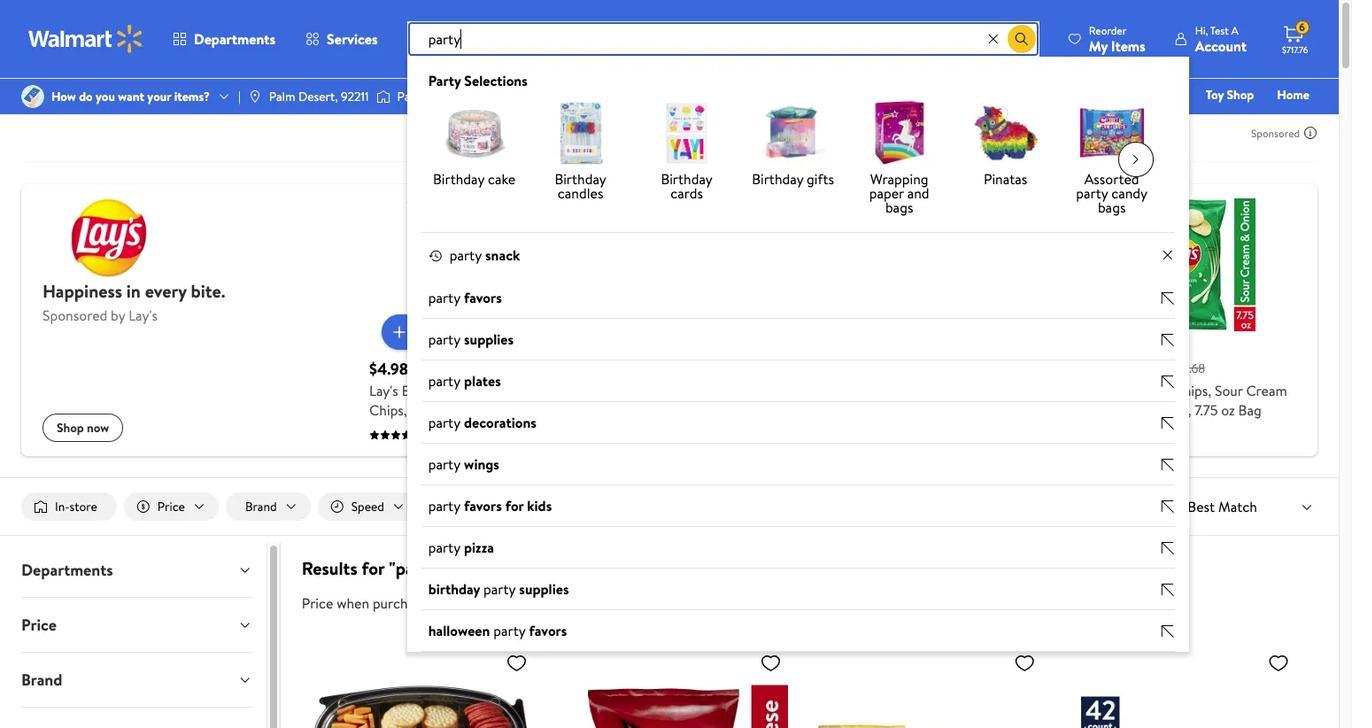 Task type: vqa. For each thing, say whether or not it's contained in the screenshot.
At
no



Task type: locate. For each thing, give the bounding box(es) containing it.
13
[[678, 400, 691, 420], [998, 400, 1010, 420]]

1 horizontal spatial $4.98
[[612, 358, 651, 380]]

snack for $4.98 lay's barbeque potato snack chips,party size, 12.5 oz.bag
[[509, 381, 544, 400]]

0 horizontal spatial brand
[[21, 669, 62, 691]]

list box
[[407, 57, 1189, 652]]

2 $4.98 from the left
[[612, 358, 651, 380]]

size, inside "$4.98 lay's classic potato snack chips, party size, 13 oz bag"
[[648, 400, 675, 420]]

chips, for $2.98
[[1174, 381, 1212, 400]]

assorted party candy bags link
[[1066, 101, 1158, 218]]

birthday for cake
[[433, 169, 485, 189]]

2 horizontal spatial size,
[[967, 400, 995, 420]]

walmart+
[[1257, 111, 1310, 128]]

$4.98 inside $4.98 lay's barbeque potato snack chips,party size, 12.5 oz.bag
[[369, 358, 408, 380]]

by inside the happiness in every bite. sponsored by lay's
[[111, 306, 125, 325]]

0 horizontal spatial size,
[[443, 400, 470, 420]]

home link
[[1270, 85, 1318, 105]]

party inside "$4.98 lay's classic potato snack chips, party size, 13 oz bag"
[[612, 400, 644, 420]]

2 horizontal spatial snack
[[854, 400, 890, 420]]

2 horizontal spatial oz
[[1222, 400, 1235, 420]]

|
[[238, 88, 241, 105]]

0 vertical spatial for
[[505, 496, 524, 516]]

hormel gatherings, hard salami and pepperoni withcheese and crackers,  28oz deli party tray image
[[305, 645, 535, 728]]

snack inside "$4.98 lay's classic potato snack chips, party size, 13 oz bag"
[[734, 381, 770, 400]]

1 vertical spatial party
[[612, 400, 644, 420]]

0 horizontal spatial for
[[362, 556, 385, 580]]

1 bag from the left
[[711, 400, 734, 420]]

palm desert, 92211
[[269, 88, 369, 105]]

flavor,
[[1151, 400, 1192, 420]]

0 horizontal spatial supplies
[[464, 330, 514, 349]]

1 horizontal spatial 13
[[998, 400, 1010, 420]]

for left kids
[[505, 496, 524, 516]]

birthday cards link
[[641, 101, 733, 204]]

shop now link
[[43, 414, 123, 442]]

bags inside assorted party candy bags
[[1098, 198, 1126, 217]]

legal information image
[[483, 596, 498, 610]]

brand inside tab
[[21, 669, 62, 691]]

1 vertical spatial departments
[[21, 559, 113, 581]]

party for plates
[[428, 371, 461, 391]]

panorama city neighborhood market
[[397, 88, 598, 105]]

1 add button from the left
[[382, 314, 450, 350]]

0 vertical spatial price button
[[124, 492, 219, 521]]

0 horizontal spatial price
[[21, 614, 57, 636]]

0 vertical spatial price
[[158, 498, 185, 516]]

departments button
[[7, 543, 266, 597]]

your
[[147, 88, 171, 105]]

add to favorites list, hormel gatherings, hard salami and pepperoni withcheese and crackers,  28oz deli party tray image
[[506, 652, 528, 674]]

chips,party inside $4.98 lay's wavy original potato snack chips,party size, 13 oz bag
[[893, 400, 964, 420]]

sort by
[[1130, 497, 1175, 516]]

party for snack
[[450, 246, 482, 265]]

walmart image
[[28, 25, 143, 53]]

1 horizontal spatial by
[[1160, 497, 1175, 516]]

0 horizontal spatial &
[[743, 86, 751, 104]]

birthday party supplies
[[428, 580, 569, 599]]

1 vertical spatial sponsored
[[43, 306, 107, 325]]

sponsored down happiness
[[43, 306, 107, 325]]

paper
[[869, 183, 904, 203]]

favors down party snack
[[464, 288, 502, 308]]

party up add to favorites list, hormel gatherings, hard salami and pepperoni withcheese and crackers,  28oz deli party tray image
[[494, 621, 526, 641]]

2 horizontal spatial $4.98
[[854, 358, 893, 380]]

happiness
[[43, 279, 122, 303]]

add button for $4.98
[[382, 314, 450, 350]]

oz for $4.98 lay's classic potato snack chips, party size, 13 oz bag
[[694, 400, 708, 420]]

bags down assorted
[[1098, 198, 1126, 217]]

price inside tab
[[21, 614, 57, 636]]

electronics
[[1123, 86, 1183, 104]]

bags down wrapping
[[886, 198, 914, 217]]

3 oz from the left
[[1222, 400, 1235, 420]]

add down 'party favors'
[[410, 322, 435, 342]]

add up '$2.98' on the right of page
[[1137, 322, 1163, 342]]

potato inside $4.98 lay's barbeque potato snack chips,party size, 12.5 oz.bag
[[464, 381, 505, 400]]

departments down in-store button
[[21, 559, 113, 581]]

barbeque
[[402, 381, 461, 400]]

birthday
[[428, 580, 480, 599]]

shop left now
[[57, 419, 84, 437]]

1 vertical spatial brand
[[21, 669, 62, 691]]

2 bags from the left
[[1098, 198, 1126, 217]]

frito-lay classic snack mix variety pack,42 count image
[[1067, 645, 1297, 728]]

in
[[126, 279, 141, 303]]

brand tab
[[7, 653, 266, 707]]

Walmart Site-Wide search field
[[407, 21, 1189, 652]]

2 chips,party from the left
[[893, 400, 964, 420]]

birthday for gifts
[[752, 169, 804, 189]]

the
[[924, 86, 943, 104]]

 image left how
[[21, 85, 44, 108]]

0 horizontal spatial 13
[[678, 400, 691, 420]]

supplies down '(1000+)'
[[519, 580, 569, 599]]

birthday for candles
[[555, 169, 607, 189]]

brand button
[[226, 492, 311, 521], [7, 653, 266, 707]]

$4.98 down add to cart image
[[369, 358, 408, 380]]

grocery
[[696, 86, 740, 104]]

oz inside $4.98 lay's wavy original potato snack chips,party size, 13 oz bag
[[1013, 400, 1027, 420]]

1 horizontal spatial add button
[[1109, 314, 1177, 350]]

1 horizontal spatial snack
[[734, 381, 770, 400]]

desert,
[[298, 88, 338, 105]]

1 horizontal spatial  image
[[376, 88, 390, 105]]

$4.98 inside "$4.98 lay's classic potato snack chips, party size, 13 oz bag"
[[612, 358, 651, 380]]

favors down wings at the bottom of page
[[464, 496, 502, 516]]

party left pizza
[[428, 538, 461, 557]]

classic
[[644, 381, 686, 400]]

party down the barbeque
[[428, 413, 461, 433]]

1 horizontal spatial for
[[505, 496, 524, 516]]

0 horizontal spatial  image
[[21, 85, 44, 108]]

 image
[[248, 89, 262, 104]]

bag right 7.75
[[1239, 400, 1262, 420]]

wings
[[464, 455, 500, 474]]

lay's left the barbeque
[[369, 381, 398, 400]]

0 horizontal spatial bag
[[711, 400, 734, 420]]

group containing party
[[407, 233, 1189, 652]]

update query to party supplies image
[[1161, 333, 1175, 347]]

1 horizontal spatial sponsored
[[1252, 125, 1300, 140]]

1 horizontal spatial chips,party
[[893, 400, 964, 420]]

onion
[[1110, 400, 1148, 420]]

1 13 from the left
[[678, 400, 691, 420]]

lay's for $4.98 lay's wavy original potato snack chips,party size, 13 oz bag
[[854, 381, 883, 400]]

1 horizontal spatial price
[[158, 498, 185, 516]]

bag right classic
[[711, 400, 734, 420]]

3 bag from the left
[[1239, 400, 1262, 420]]

speed button
[[318, 492, 418, 521]]

party left the snack
[[450, 246, 482, 265]]

price button down departments tab
[[7, 598, 266, 652]]

favors for favors for kids
[[464, 496, 502, 516]]

1 horizontal spatial departments
[[194, 29, 276, 49]]

1 horizontal spatial bags
[[1098, 198, 1126, 217]]

bags inside wrapping paper and bags
[[886, 198, 914, 217]]

brand button up results
[[226, 492, 311, 521]]

party for wings
[[428, 455, 461, 474]]

1 $4.98 from the left
[[369, 358, 408, 380]]

0 horizontal spatial shop
[[57, 419, 84, 437]]

potato right classic
[[690, 381, 731, 400]]

 image for how
[[21, 85, 44, 108]]

birthday cards
[[661, 169, 713, 203]]

0 horizontal spatial departments
[[21, 559, 113, 581]]

1 chips,party from the left
[[369, 400, 440, 420]]

size, inside $4.98 lay's barbeque potato snack chips,party size, 12.5 oz.bag
[[443, 400, 470, 420]]

oz right original
[[1013, 400, 1027, 420]]

& right the grocery
[[743, 86, 751, 104]]

potato down '$2.98' on the right of page
[[1129, 381, 1171, 400]]

snack up decorations
[[509, 381, 544, 400]]

birthday cake link
[[428, 101, 520, 190]]

by inside sort and filter section element
[[1160, 497, 1175, 516]]

toy shop
[[1206, 86, 1254, 104]]

party left plates
[[428, 371, 461, 391]]

$717.76
[[1283, 43, 1308, 56]]

match
[[1219, 497, 1258, 516]]

0 horizontal spatial chips,
[[773, 381, 811, 400]]

for
[[505, 496, 524, 516], [362, 556, 385, 580]]

0 vertical spatial brand
[[245, 498, 277, 516]]

chips,
[[773, 381, 811, 400], [1174, 381, 1212, 400]]

lay's inside "$4.98 lay's classic potato snack chips, party size, 13 oz bag"
[[612, 381, 641, 400]]

4 potato from the left
[[1129, 381, 1171, 400]]

1 horizontal spatial shop
[[990, 86, 1017, 104]]

0 horizontal spatial sponsored
[[43, 306, 107, 325]]

sponsored
[[1252, 125, 1300, 140], [43, 306, 107, 325]]

bag for $4.98 lay's wavy original potato snack chips,party size, 13 oz bag
[[1031, 400, 1054, 420]]

holiday
[[946, 86, 987, 104]]

bag inside "$4.98 lay's classic potato snack chips, party size, 13 oz bag"
[[711, 400, 734, 420]]

update query to party favors image
[[1161, 292, 1175, 306]]

1 horizontal spatial size,
[[648, 400, 675, 420]]

2 bag from the left
[[1031, 400, 1054, 420]]

2 birthday from the left
[[555, 169, 607, 189]]

price button inside sort and filter section element
[[124, 492, 219, 521]]

doritos nacho cheese tortilla snack chips,party size, 14.5 oz bag image
[[559, 645, 789, 728]]

13 inside $4.98 lay's wavy original potato snack chips,party size, 13 oz bag
[[998, 400, 1010, 420]]

1 vertical spatial favors
[[464, 496, 502, 516]]

snack inside $4.98 lay's barbeque potato snack chips,party size, 12.5 oz.bag
[[509, 381, 544, 400]]

add button up '$2.98' on the right of page
[[1109, 314, 1177, 350]]

by right the sort
[[1160, 497, 1175, 516]]

0 horizontal spatial by
[[111, 306, 125, 325]]

0 horizontal spatial party
[[428, 71, 461, 90]]

1 horizontal spatial add
[[1137, 322, 1163, 342]]

oz right 7.75
[[1222, 400, 1235, 420]]

shop right the holiday
[[990, 86, 1017, 104]]

0 vertical spatial sponsored
[[1252, 125, 1300, 140]]

by
[[111, 306, 125, 325], [1160, 497, 1175, 516]]

hi, test a account
[[1196, 23, 1247, 55]]

you
[[96, 88, 115, 105]]

snack"
[[441, 556, 491, 580]]

2 horizontal spatial bag
[[1239, 400, 1262, 420]]

2 vertical spatial favors
[[529, 621, 567, 641]]

3 $4.98 from the left
[[854, 358, 893, 380]]

2 potato from the left
[[690, 381, 731, 400]]

chips, inside now $2.98 $3.68 lay's potato chips, sour cream & onion flavor, 7.75 oz bag 812
[[1174, 381, 1212, 400]]

halloween
[[428, 621, 490, 641]]

oz right classic
[[694, 400, 708, 420]]

price button
[[124, 492, 219, 521], [7, 598, 266, 652]]

6
[[1300, 20, 1306, 35]]

3 birthday from the left
[[661, 169, 713, 189]]

sour
[[1215, 381, 1243, 400]]

selections
[[464, 71, 528, 90]]

add
[[410, 322, 435, 342], [1137, 322, 1163, 342]]

1 bags from the left
[[886, 198, 914, 217]]

lay's inside $4.98 lay's barbeque potato snack chips,party size, 12.5 oz.bag
[[369, 381, 398, 400]]

(4 pack) fritos scoops! corn snacks, party size, 15.5 oz bag image
[[813, 645, 1043, 728]]

my
[[1089, 36, 1108, 55]]

price tab
[[7, 598, 266, 652]]

lay's image
[[43, 198, 175, 278]]

2 size, from the left
[[648, 400, 675, 420]]

supplies up plates
[[464, 330, 514, 349]]

1 horizontal spatial chips,
[[1174, 381, 1212, 400]]

birthday candles
[[555, 169, 607, 203]]

lay's for $4.98 lay's barbeque potato snack chips,party size, 12.5 oz.bag
[[369, 381, 398, 400]]

do
[[79, 88, 93, 105]]

price button up departments dropdown button
[[124, 492, 219, 521]]

0 horizontal spatial add
[[410, 322, 435, 342]]

in-store
[[55, 498, 97, 516]]

one debit
[[1174, 111, 1234, 128]]

oz inside "$4.98 lay's classic potato snack chips, party size, 13 oz bag"
[[694, 400, 708, 420]]

bag inside $4.98 lay's wavy original potato snack chips,party size, 13 oz bag
[[1031, 400, 1054, 420]]

size,
[[443, 400, 470, 420], [648, 400, 675, 420], [967, 400, 995, 420]]

oz inside now $2.98 $3.68 lay's potato chips, sour cream & onion flavor, 7.75 oz bag 812
[[1222, 400, 1235, 420]]

1 horizontal spatial party
[[612, 400, 644, 420]]

0 horizontal spatial add button
[[382, 314, 450, 350]]

group
[[407, 233, 1189, 652]]

by down happiness
[[111, 306, 125, 325]]

1 chips, from the left
[[773, 381, 811, 400]]

0 vertical spatial departments
[[194, 29, 276, 49]]

$4.98 up wavy
[[854, 358, 893, 380]]

1 vertical spatial supplies
[[519, 580, 569, 599]]

2 13 from the left
[[998, 400, 1010, 420]]

party up party supplies
[[428, 288, 461, 308]]

1 horizontal spatial &
[[1097, 400, 1106, 420]]

brand button down the price tab on the bottom left of the page
[[7, 653, 266, 707]]

update query to party pizza image
[[1161, 541, 1175, 556]]

birthday gifts
[[752, 169, 834, 189]]

0 horizontal spatial $4.98
[[369, 358, 408, 380]]

lay's left wavy
[[854, 381, 883, 400]]

1 oz from the left
[[694, 400, 708, 420]]

chips, inside "$4.98 lay's classic potato snack chips, party size, 13 oz bag"
[[773, 381, 811, 400]]

$4.98 for $4.98 lay's wavy original potato snack chips,party size, 13 oz bag
[[854, 358, 893, 380]]

0 horizontal spatial bags
[[886, 198, 914, 217]]

lay's left classic
[[612, 381, 641, 400]]

6 $717.76
[[1283, 20, 1308, 56]]

party down 778
[[428, 455, 461, 474]]

3 potato from the left
[[975, 381, 1016, 400]]

party
[[428, 71, 461, 90], [612, 400, 644, 420]]

1 horizontal spatial supplies
[[519, 580, 569, 599]]

favors down birthday party supplies
[[529, 621, 567, 641]]

lay's inside now $2.98 $3.68 lay's potato chips, sour cream & onion flavor, 7.75 oz bag 812
[[1097, 381, 1126, 400]]

for inside group
[[505, 496, 524, 516]]

snack right classic
[[734, 381, 770, 400]]

0 horizontal spatial oz
[[694, 400, 708, 420]]

city
[[454, 88, 476, 105]]

party right add to cart image
[[428, 330, 461, 349]]

0 vertical spatial by
[[111, 306, 125, 325]]

potato inside now $2.98 $3.68 lay's potato chips, sour cream & onion flavor, 7.75 oz bag 812
[[1129, 381, 1171, 400]]

1 horizontal spatial bag
[[1031, 400, 1054, 420]]

online
[[439, 594, 476, 613]]

 image
[[21, 85, 44, 108], [376, 88, 390, 105]]

2 horizontal spatial price
[[302, 594, 333, 613]]

party wings
[[428, 455, 500, 474]]

add button down 'party favors'
[[382, 314, 450, 350]]

snack left original
[[854, 400, 890, 420]]

cream
[[1247, 381, 1288, 400]]

2 vertical spatial price
[[21, 614, 57, 636]]

party inside list box
[[428, 71, 461, 90]]

1 vertical spatial &
[[1097, 400, 1106, 420]]

2 oz from the left
[[1013, 400, 1027, 420]]

1 birthday from the left
[[433, 169, 485, 189]]

a
[[1232, 23, 1239, 38]]

chips,party inside $4.98 lay's barbeque potato snack chips,party size, 12.5 oz.bag
[[369, 400, 440, 420]]

12.5
[[474, 400, 497, 420]]

1 vertical spatial by
[[1160, 497, 1175, 516]]

size, inside $4.98 lay's wavy original potato snack chips,party size, 13 oz bag
[[967, 400, 995, 420]]

4 birthday from the left
[[752, 169, 804, 189]]

1 potato from the left
[[464, 381, 505, 400]]

lay's down now
[[1097, 381, 1126, 400]]

bag left onion
[[1031, 400, 1054, 420]]

best
[[1188, 497, 1215, 516]]

update query to party plates image
[[1161, 375, 1175, 389]]

birthday cake
[[433, 169, 516, 189]]

cake
[[488, 169, 516, 189]]

sponsored inside the happiness in every bite. sponsored by lay's
[[43, 306, 107, 325]]

2 add from the left
[[1137, 322, 1163, 342]]

2 add button from the left
[[1109, 314, 1177, 350]]

party left candy
[[1076, 183, 1108, 203]]

sponsored left ad disclaimer and feedback for skylinedisplayad image at the right top of the page
[[1252, 125, 1300, 140]]

$4.98 inside $4.98 lay's wavy original potato snack chips,party size, 13 oz bag
[[854, 358, 893, 380]]

lay's inside $4.98 lay's wavy original potato snack chips,party size, 13 oz bag
[[854, 381, 883, 400]]

want
[[118, 88, 144, 105]]

party favors for kids
[[428, 496, 552, 516]]

13 inside "$4.98 lay's classic potato snack chips, party size, 13 oz bag"
[[678, 400, 691, 420]]

0 vertical spatial favors
[[464, 288, 502, 308]]

departments tab
[[7, 543, 266, 597]]

potato up the party decorations
[[464, 381, 505, 400]]

departments up |
[[194, 29, 276, 49]]

how do you want your items?
[[51, 88, 210, 105]]

party up party pizza
[[428, 496, 461, 516]]

$4.98 lay's wavy original potato snack chips,party size, 13 oz bag
[[854, 358, 1054, 420]]

brand
[[245, 498, 277, 516], [21, 669, 62, 691]]

lay's down in
[[129, 306, 158, 325]]

bags for party
[[1098, 198, 1126, 217]]

shop right toy
[[1227, 86, 1254, 104]]

0 horizontal spatial snack
[[509, 381, 544, 400]]

1 horizontal spatial brand
[[245, 498, 277, 516]]

for up price when purchased online
[[362, 556, 385, 580]]

$4.98 up classic
[[612, 358, 651, 380]]

1 horizontal spatial oz
[[1013, 400, 1027, 420]]

gifts
[[807, 169, 834, 189]]

0 vertical spatial party
[[428, 71, 461, 90]]

& left onion
[[1097, 400, 1106, 420]]

2 chips, from the left
[[1174, 381, 1212, 400]]

 image right 92211
[[376, 88, 390, 105]]

3 size, from the left
[[967, 400, 995, 420]]

speed
[[351, 498, 384, 516]]

0 horizontal spatial chips,party
[[369, 400, 440, 420]]

bag for $4.98 lay's classic potato snack chips, party size, 13 oz bag
[[711, 400, 734, 420]]

chips,party
[[369, 400, 440, 420], [893, 400, 964, 420]]

potato right original
[[975, 381, 1016, 400]]

1 size, from the left
[[443, 400, 470, 420]]



Task type: describe. For each thing, give the bounding box(es) containing it.
thanksgiving link
[[822, 85, 908, 105]]

pinatas link
[[960, 101, 1052, 190]]

party snack
[[450, 246, 520, 265]]

reorder
[[1089, 23, 1127, 38]]

pinatas
[[984, 169, 1028, 189]]

update query to party wings image
[[1161, 458, 1175, 472]]

original
[[922, 381, 971, 400]]

add to favorites list, doritos nacho cheese tortilla snack chips,party size, 14.5 oz bag image
[[760, 652, 782, 674]]

party favors
[[428, 288, 502, 308]]

items?
[[174, 88, 210, 105]]

party for favors
[[428, 288, 461, 308]]

results
[[302, 556, 358, 580]]

services
[[327, 29, 378, 49]]

party down '(1000+)'
[[484, 580, 516, 599]]

thanksgiving
[[830, 86, 901, 104]]

palm
[[269, 88, 295, 105]]

7.75
[[1195, 400, 1218, 420]]

1 vertical spatial price button
[[7, 598, 266, 652]]

grocery & essentials
[[696, 86, 807, 104]]

wrapping paper and bags link
[[854, 101, 946, 218]]

and
[[908, 183, 930, 203]]

favors for favors
[[464, 288, 502, 308]]

$4.98 lay's barbeque potato snack chips,party size, 12.5 oz.bag
[[369, 358, 544, 420]]

 image for panorama
[[376, 88, 390, 105]]

party for supplies
[[428, 330, 461, 349]]

walmart+ link
[[1249, 110, 1318, 129]]

party inside assorted party candy bags
[[1076, 183, 1108, 203]]

departments inside popup button
[[194, 29, 276, 49]]

toy
[[1206, 86, 1224, 104]]

one
[[1174, 111, 1201, 128]]

home
[[1277, 86, 1310, 104]]

deals
[[644, 86, 673, 104]]

size, for $4.98 lay's classic potato snack chips, party size, 13 oz bag
[[648, 400, 675, 420]]

clear query image
[[1161, 248, 1175, 262]]

items
[[1111, 36, 1146, 55]]

1 vertical spatial price
[[302, 594, 333, 613]]

one debit link
[[1166, 110, 1242, 129]]

party pizza
[[428, 538, 494, 557]]

0 vertical spatial &
[[743, 86, 751, 104]]

deals link
[[636, 85, 681, 105]]

registry link
[[1098, 110, 1159, 129]]

assorted party candy bags
[[1076, 169, 1148, 217]]

shop now
[[57, 419, 109, 437]]

2 horizontal spatial shop
[[1227, 86, 1254, 104]]

778
[[426, 427, 443, 442]]

0 vertical spatial brand button
[[226, 492, 311, 521]]

best match button
[[1185, 495, 1318, 518]]

account
[[1196, 36, 1247, 55]]

birthday candles link
[[535, 101, 627, 204]]

birthday for cards
[[661, 169, 713, 189]]

wrapping
[[870, 169, 929, 189]]

now
[[87, 419, 109, 437]]

potato inside "$4.98 lay's classic potato snack chips, party size, 13 oz bag"
[[690, 381, 731, 400]]

toy shop link
[[1198, 85, 1262, 105]]

chips, for lay's
[[773, 381, 811, 400]]

in-store button
[[21, 492, 117, 521]]

list box containing party selections
[[407, 57, 1189, 652]]

update query to birthday party supplies image
[[1161, 583, 1175, 597]]

how
[[51, 88, 76, 105]]

1 vertical spatial for
[[362, 556, 385, 580]]

candles
[[558, 183, 604, 203]]

fashion link
[[1034, 110, 1091, 129]]

party for favors for kids
[[428, 496, 461, 516]]

plates
[[464, 371, 501, 391]]

grocery & essentials link
[[688, 85, 815, 105]]

clear search field text image
[[987, 32, 1001, 46]]

sort and filter section element
[[0, 478, 1339, 535]]

search icon image
[[1015, 32, 1029, 46]]

price when purchased online
[[302, 594, 476, 613]]

party for pizza
[[428, 538, 461, 557]]

$4.98 for $4.98 lay's classic potato snack chips, party size, 13 oz bag
[[612, 358, 651, 380]]

lay's for $4.98 lay's classic potato snack chips, party size, 13 oz bag
[[612, 381, 641, 400]]

snack
[[485, 246, 520, 265]]

oz.bag
[[500, 400, 540, 420]]

add button for now
[[1109, 314, 1177, 350]]

kids
[[527, 496, 552, 516]]

in-
[[55, 498, 70, 516]]

bags for paper
[[886, 198, 914, 217]]

best match
[[1188, 497, 1258, 516]]

next slide for horizontal chip scroller list image
[[1119, 142, 1154, 177]]

services button
[[291, 18, 393, 60]]

oz for $4.98 lay's wavy original potato snack chips,party size, 13 oz bag
[[1013, 400, 1027, 420]]

13 for $4.98 lay's classic potato snack chips, party size, 13 oz bag
[[678, 400, 691, 420]]

the holiday shop
[[924, 86, 1017, 104]]

bag inside now $2.98 $3.68 lay's potato chips, sour cream & onion flavor, 7.75 oz bag 812
[[1239, 400, 1262, 420]]

1 add from the left
[[410, 322, 435, 342]]

subscription button
[[425, 492, 545, 521]]

1 vertical spatial brand button
[[7, 653, 266, 707]]

"party
[[389, 556, 436, 580]]

when
[[337, 594, 369, 613]]

812
[[1153, 427, 1169, 442]]

update query to party favors for kids image
[[1161, 500, 1175, 514]]

subscription
[[459, 498, 525, 516]]

departments inside dropdown button
[[21, 559, 113, 581]]

0 vertical spatial supplies
[[464, 330, 514, 349]]

party decorations
[[428, 413, 537, 433]]

party supplies
[[428, 330, 514, 349]]

size, for $4.98 lay's wavy original potato snack chips,party size, 13 oz bag
[[967, 400, 995, 420]]

wrapping paper and bags
[[869, 169, 930, 217]]

add to favorites list, frito-lay classic snack mix variety pack,42 count image
[[1268, 652, 1290, 674]]

brand inside sort and filter section element
[[245, 498, 277, 516]]

price inside sort and filter section element
[[158, 498, 185, 516]]

now $2.98 $3.68 lay's potato chips, sour cream & onion flavor, 7.75 oz bag 812
[[1097, 358, 1288, 442]]

wavy
[[887, 381, 919, 400]]

add to favorites list, (4 pack) fritos scoops! corn snacks, party size, 15.5 oz bag image
[[1014, 652, 1036, 674]]

Search search field
[[407, 21, 1040, 57]]

92211
[[341, 88, 369, 105]]

update query to party decorations image
[[1161, 416, 1175, 431]]

$4.98 lay's classic potato snack chips, party size, 13 oz bag
[[612, 358, 811, 420]]

every
[[145, 279, 187, 303]]

& inside now $2.98 $3.68 lay's potato chips, sour cream & onion flavor, 7.75 oz bag 812
[[1097, 400, 1106, 420]]

party selections
[[428, 71, 528, 90]]

lay's inside the happiness in every bite. sponsored by lay's
[[129, 306, 158, 325]]

snack for $4.98 lay's classic potato snack chips, party size, 13 oz bag
[[734, 381, 770, 400]]

update query to halloween party favors image
[[1161, 625, 1175, 639]]

cards
[[671, 183, 703, 203]]

neighborhood
[[479, 88, 557, 105]]

market
[[560, 88, 598, 105]]

assorted
[[1085, 169, 1140, 189]]

(1000+)
[[494, 560, 543, 579]]

add to cart image
[[389, 322, 410, 343]]

$4.98 for $4.98 lay's barbeque potato snack chips,party size, 12.5 oz.bag
[[369, 358, 408, 380]]

pizza
[[464, 538, 494, 557]]

snack inside $4.98 lay's wavy original potato snack chips,party size, 13 oz bag
[[854, 400, 890, 420]]

party for decorations
[[428, 413, 461, 433]]

home fashion
[[1042, 86, 1310, 128]]

birthday gifts link
[[747, 101, 839, 190]]

ad disclaimer and feedback for skylinedisplayad image
[[1304, 126, 1318, 140]]

13 for $4.98 lay's wavy original potato snack chips,party size, 13 oz bag
[[998, 400, 1010, 420]]

registry
[[1106, 111, 1151, 128]]

potato inside $4.98 lay's wavy original potato snack chips,party size, 13 oz bag
[[975, 381, 1016, 400]]



